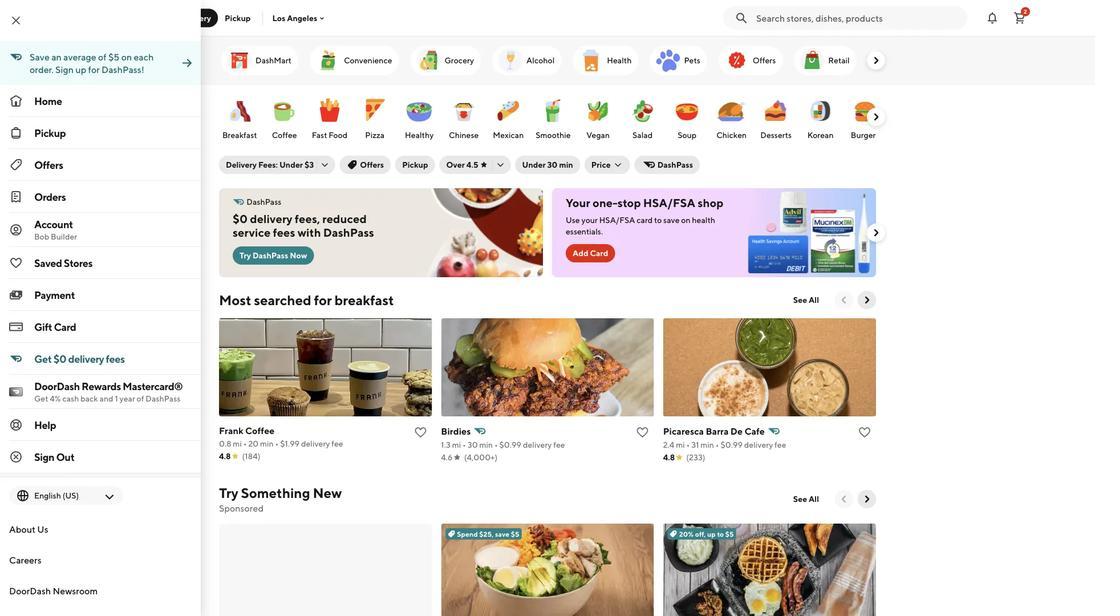 Task type: describe. For each thing, give the bounding box(es) containing it.
up inside save an average of $5 on each order. sign up for dashpass!
[[75, 64, 86, 75]]

something
[[241, 485, 310, 501]]

see all link for 2nd previous button of carousel image from the bottom
[[787, 291, 826, 309]]

about us link
[[0, 514, 201, 545]]

about us
[[9, 524, 48, 535]]

account bob builder
[[34, 218, 77, 241]]

de
[[731, 426, 743, 437]]

on inside save an average of $5 on each order. sign up for dashpass!
[[121, 52, 132, 62]]

dashpass inside doordash rewards mastercard® get 4% cash back and 1 year of dashpass
[[146, 394, 180, 403]]

$0 inside $0 delivery fees, reduced service fees with dashpass
[[233, 212, 248, 226]]

card for gift card
[[54, 321, 76, 333]]

picaresca
[[663, 426, 704, 437]]

health image
[[578, 47, 605, 74]]

doordash newsroom link
[[0, 576, 201, 606]]

4.8 for 0.8 mi • 20 min • $1.99 delivery fee
[[219, 452, 231, 461]]

click to add this store to your saved list image for picaresca barra de cafe
[[858, 426, 872, 439]]

fees,
[[295, 212, 320, 226]]

dashpass inside $0 delivery fees, reduced service fees with dashpass
[[323, 226, 374, 239]]

payment
[[34, 289, 75, 301]]

1 vertical spatial pickup button
[[395, 156, 435, 174]]

price button
[[585, 156, 630, 174]]

healthy
[[405, 130, 434, 140]]

1 click to add this store to your saved list image from the left
[[414, 426, 428, 439]]

4.5
[[467, 160, 478, 169]]

frank
[[219, 425, 243, 436]]

(184)
[[242, 452, 260, 461]]

card for add card
[[590, 248, 608, 258]]

see all for 2nd previous button of carousel image from the top of the page
[[794, 494, 819, 504]]

all for 2nd previous button of carousel image from the bottom
[[809, 295, 819, 305]]

desserts
[[761, 130, 792, 140]]

careers link
[[0, 545, 201, 576]]

mi for birdies
[[452, 440, 461, 450]]

most searched for breakfast
[[219, 292, 394, 308]]

soup
[[678, 130, 697, 140]]

try dashpass now
[[240, 251, 307, 260]]

• left 20
[[243, 439, 247, 448]]

get $0 delivery fees
[[34, 353, 125, 365]]

try dashpass now button
[[233, 246, 314, 265]]

salad
[[633, 130, 653, 140]]

0 horizontal spatial hsa/fsa
[[599, 215, 635, 225]]

mastercard®
[[123, 380, 183, 392]]

close image
[[9, 14, 23, 27]]

mexican
[[493, 130, 524, 140]]

average
[[63, 52, 96, 62]]

$0 delivery fees, reduced service fees with dashpass
[[233, 212, 374, 239]]

spend $25, save $5
[[457, 530, 520, 538]]

careers
[[9, 555, 41, 566]]

mi for picaresca barra de cafe
[[676, 440, 685, 450]]

delivery inside $0 delivery fees, reduced service fees with dashpass
[[250, 212, 293, 226]]

30 inside button
[[547, 160, 558, 169]]

save an average of $5 on each order. sign up for dashpass!
[[30, 52, 154, 75]]

• left 31
[[687, 440, 690, 450]]

los angeles button
[[272, 13, 327, 23]]

(233)
[[686, 453, 706, 462]]

bob
[[34, 232, 49, 241]]

birdies
[[441, 426, 471, 437]]

coffee inside frank coffee 0.8 mi • 20 min • $1.99 delivery fee
[[245, 425, 275, 436]]

• down birdies
[[463, 440, 466, 450]]

1 horizontal spatial $5
[[511, 530, 520, 538]]

min inside frank coffee 0.8 mi • 20 min • $1.99 delivery fee
[[260, 439, 274, 448]]

notification bell image
[[986, 11, 1000, 25]]

offers inside "button"
[[360, 160, 384, 169]]

doordash for newsroom
[[9, 586, 51, 596]]

4.6
[[441, 453, 453, 462]]

off,
[[695, 530, 706, 538]]

on inside the your one-stop hsa/fsa shop use your hsa/fsa card to save on health essentials.
[[681, 215, 691, 225]]

0 vertical spatial pickup button
[[218, 9, 258, 27]]

health
[[692, 215, 715, 225]]

retail
[[829, 56, 850, 65]]

min up (4,000+)
[[480, 440, 493, 450]]

spend
[[457, 530, 478, 538]]

over
[[446, 160, 465, 169]]

1 horizontal spatial hsa/fsa
[[643, 196, 696, 210]]

click to add this store to your saved list image for birdies
[[636, 426, 650, 439]]

0 vertical spatial coffee
[[272, 130, 297, 140]]

1 previous button of carousel image from the top
[[839, 294, 850, 306]]

doordash for rewards
[[34, 380, 80, 392]]

fee for birdies
[[554, 440, 565, 450]]

each
[[134, 52, 154, 62]]

pets
[[684, 56, 701, 65]]

under inside under 30 min button
[[522, 160, 546, 169]]

saved stores
[[34, 257, 93, 269]]

20% off, up to $5
[[679, 530, 734, 538]]

under 30 min
[[522, 160, 573, 169]]

most
[[219, 292, 251, 308]]

searched
[[254, 292, 311, 308]]

2 horizontal spatial offers
[[753, 56, 776, 65]]

$25,
[[479, 530, 494, 538]]

year
[[120, 394, 135, 403]]

stores
[[64, 257, 93, 269]]

1 get from the top
[[34, 353, 52, 365]]

price
[[592, 160, 611, 169]]

4.8 for 2.4 mi • 31 min • $0.99 delivery fee
[[663, 453, 675, 462]]

fees:
[[258, 160, 278, 169]]

dashmart
[[256, 56, 292, 65]]

1 vertical spatial up
[[708, 530, 716, 538]]

picaresca barra de cafe
[[663, 426, 765, 437]]

flowers image
[[873, 47, 900, 74]]

20
[[248, 439, 259, 448]]

pets link
[[650, 46, 707, 75]]

delivery for delivery
[[180, 13, 211, 23]]

2 see from the top
[[794, 494, 807, 504]]

service
[[233, 226, 271, 239]]

0 horizontal spatial offers
[[34, 159, 63, 171]]

• down barra
[[716, 440, 719, 450]]

gift card
[[34, 321, 76, 333]]

for inside save an average of $5 on each order. sign up for dashpass!
[[88, 64, 100, 75]]

new
[[313, 485, 342, 501]]

alcohol image
[[497, 47, 524, 74]]

dashmart image
[[226, 47, 253, 74]]

alcohol
[[527, 56, 555, 65]]

los
[[272, 13, 285, 23]]

• left $1.99
[[275, 439, 279, 448]]

back
[[81, 394, 98, 403]]

2.4 mi • 31 min • $0.99 delivery fee
[[663, 440, 787, 450]]

(4,000+)
[[464, 453, 498, 462]]

most searched for breakfast link
[[219, 291, 394, 309]]

alcohol link
[[492, 46, 562, 75]]

1 under from the left
[[280, 160, 303, 169]]

shop
[[698, 196, 724, 210]]

offers button
[[340, 156, 391, 174]]

20%
[[679, 530, 694, 538]]

1 horizontal spatial to
[[717, 530, 724, 538]]

• up (4,000+)
[[495, 440, 498, 450]]

dashpass down soup
[[658, 160, 693, 169]]

one-
[[593, 196, 618, 210]]

breakfast
[[335, 292, 394, 308]]

grocery
[[445, 56, 474, 65]]

$0.99 for birdies
[[500, 440, 522, 450]]

delivery inside frank coffee 0.8 mi • 20 min • $1.99 delivery fee
[[301, 439, 330, 448]]



Task type: vqa. For each thing, say whether or not it's contained in the screenshot.
"OFFERS" button
yes



Task type: locate. For each thing, give the bounding box(es) containing it.
try for dashpass
[[240, 251, 251, 260]]

retail image
[[799, 47, 826, 74]]

2 horizontal spatial fee
[[775, 440, 787, 450]]

0 vertical spatial card
[[590, 248, 608, 258]]

1 vertical spatial card
[[54, 321, 76, 333]]

doordash rewards mastercard® get 4% cash back and 1 year of dashpass
[[34, 380, 183, 403]]

1 horizontal spatial 4.8
[[663, 453, 675, 462]]

saved
[[34, 257, 62, 269]]

0 horizontal spatial save
[[495, 530, 510, 538]]

0 horizontal spatial $5
[[108, 52, 119, 62]]

2 get from the top
[[34, 394, 48, 403]]

sign out link
[[0, 441, 201, 473]]

0 vertical spatial $0
[[233, 212, 248, 226]]

builder
[[51, 232, 77, 241]]

$5
[[108, 52, 119, 62], [511, 530, 520, 538], [726, 530, 734, 538]]

of right the average on the left top
[[98, 52, 107, 62]]

gift
[[34, 321, 52, 333]]

1 $0.99 from the left
[[500, 440, 522, 450]]

2 click to add this store to your saved list image from the left
[[636, 426, 650, 439]]

1 horizontal spatial sign
[[55, 64, 74, 75]]

see all for 2nd previous button of carousel image from the bottom
[[794, 295, 819, 305]]

card right "add"
[[590, 248, 608, 258]]

1 horizontal spatial under
[[522, 160, 546, 169]]

0 horizontal spatial fees
[[106, 353, 125, 365]]

0 horizontal spatial 30
[[468, 440, 478, 450]]

cafe
[[745, 426, 765, 437]]

1 all from the top
[[809, 295, 819, 305]]

save right card
[[664, 215, 680, 225]]

hsa/fsa down one-
[[599, 215, 635, 225]]

2 previous button of carousel image from the top
[[839, 494, 850, 505]]

min right 20
[[260, 439, 274, 448]]

delivery
[[180, 13, 211, 23], [226, 160, 257, 169]]

$5 for 20% off, up to $5
[[726, 530, 734, 538]]

offers up orders
[[34, 159, 63, 171]]

1 vertical spatial sign
[[34, 451, 54, 463]]

0 vertical spatial for
[[88, 64, 100, 75]]

try something new sponsored
[[219, 485, 342, 514]]

save
[[30, 52, 50, 62]]

1 vertical spatial see all
[[794, 494, 819, 504]]

rewards
[[82, 380, 121, 392]]

$0 up service
[[233, 212, 248, 226]]

1 horizontal spatial fees
[[273, 226, 295, 239]]

coffee up delivery fees: under $3
[[272, 130, 297, 140]]

convenience image
[[314, 47, 342, 74]]

dashpass up service
[[247, 197, 281, 207]]

0 horizontal spatial of
[[98, 52, 107, 62]]

fee inside frank coffee 0.8 mi • 20 min • $1.99 delivery fee
[[332, 439, 343, 448]]

0 vertical spatial 30
[[547, 160, 558, 169]]

card
[[590, 248, 608, 258], [54, 321, 76, 333]]

2 horizontal spatial $5
[[726, 530, 734, 538]]

1 vertical spatial delivery
[[226, 160, 257, 169]]

1 horizontal spatial up
[[708, 530, 716, 538]]

30 down smoothie
[[547, 160, 558, 169]]

to right the off,
[[717, 530, 724, 538]]

0 horizontal spatial to
[[654, 215, 662, 225]]

0 vertical spatial see all link
[[787, 291, 826, 309]]

dashmart link
[[221, 46, 298, 75]]

pickup inside pickup link
[[34, 127, 66, 139]]

and
[[100, 394, 113, 403]]

see all link
[[787, 291, 826, 309], [787, 490, 826, 508]]

1 horizontal spatial on
[[681, 215, 691, 225]]

sign left out
[[34, 451, 54, 463]]

0 vertical spatial see
[[794, 295, 807, 305]]

sign down an
[[55, 64, 74, 75]]

up down the average on the left top
[[75, 64, 86, 75]]

over 4.5 button
[[440, 156, 511, 174]]

pickup down the home
[[34, 127, 66, 139]]

orders
[[34, 191, 66, 203]]

fees up rewards
[[106, 353, 125, 365]]

doordash inside doordash rewards mastercard® get 4% cash back and 1 year of dashpass
[[34, 380, 80, 392]]

to inside the your one-stop hsa/fsa shop use your hsa/fsa card to save on health essentials.
[[654, 215, 662, 225]]

try inside button
[[240, 251, 251, 260]]

doordash down careers
[[9, 586, 51, 596]]

get left 4%
[[34, 394, 48, 403]]

sign out
[[34, 451, 74, 463]]

save inside the your one-stop hsa/fsa shop use your hsa/fsa card to save on health essentials.
[[664, 215, 680, 225]]

1 vertical spatial see all link
[[787, 490, 826, 508]]

mi inside frank coffee 0.8 mi • 20 min • $1.99 delivery fee
[[233, 439, 242, 448]]

pickup for the top pickup button
[[225, 13, 251, 23]]

1 vertical spatial on
[[681, 215, 691, 225]]

0 horizontal spatial fee
[[332, 439, 343, 448]]

smoothie
[[536, 130, 571, 140]]

1 horizontal spatial pickup
[[225, 13, 251, 23]]

us
[[37, 524, 48, 535]]

0 vertical spatial doordash
[[34, 380, 80, 392]]

try up sponsored
[[219, 485, 238, 501]]

pickup button down healthy
[[395, 156, 435, 174]]

1 see all from the top
[[794, 295, 819, 305]]

saved stores link
[[0, 247, 201, 279]]

doordash up 4%
[[34, 380, 80, 392]]

2 see all from the top
[[794, 494, 819, 504]]

1 vertical spatial try
[[219, 485, 238, 501]]

0 horizontal spatial 4.8
[[219, 452, 231, 461]]

dashpass down mastercard®
[[146, 394, 180, 403]]

dashpass
[[658, 160, 693, 169], [247, 197, 281, 207], [323, 226, 374, 239], [253, 251, 288, 260], [146, 394, 180, 403]]

gift card link
[[0, 311, 201, 343]]

$0.99
[[500, 440, 522, 450], [721, 440, 743, 450]]

card
[[637, 215, 653, 225]]

0 vertical spatial on
[[121, 52, 132, 62]]

1 horizontal spatial try
[[240, 251, 251, 260]]

3 click to add this store to your saved list image from the left
[[858, 426, 872, 439]]

1 vertical spatial of
[[137, 394, 144, 403]]

1 vertical spatial fees
[[106, 353, 125, 365]]

0 vertical spatial of
[[98, 52, 107, 62]]

1 vertical spatial see
[[794, 494, 807, 504]]

save right $25,
[[495, 530, 510, 538]]

fees inside $0 delivery fees, reduced service fees with dashpass
[[273, 226, 295, 239]]

angeles
[[287, 13, 317, 23]]

of inside doordash rewards mastercard® get 4% cash back and 1 year of dashpass
[[137, 394, 144, 403]]

grocery image
[[415, 47, 442, 74]]

0 horizontal spatial on
[[121, 52, 132, 62]]

essentials.
[[566, 227, 603, 236]]

help link
[[0, 409, 201, 441]]

mi right the 0.8
[[233, 439, 242, 448]]

2 horizontal spatial mi
[[676, 440, 685, 450]]

1 see all link from the top
[[787, 291, 826, 309]]

0 horizontal spatial click to add this store to your saved list image
[[414, 426, 428, 439]]

1 horizontal spatial offers link
[[719, 46, 783, 75]]

for right "searched"
[[314, 292, 332, 308]]

$5 for save an average of $5 on each order. sign up for dashpass!
[[108, 52, 119, 62]]

offers image
[[723, 47, 751, 74]]

up right the off,
[[708, 530, 716, 538]]

$5 right the off,
[[726, 530, 734, 538]]

$5 up dashpass!
[[108, 52, 119, 62]]

try inside try something new sponsored
[[219, 485, 238, 501]]

offers right offers icon
[[753, 56, 776, 65]]

•
[[243, 439, 247, 448], [275, 439, 279, 448], [463, 440, 466, 450], [495, 440, 498, 450], [687, 440, 690, 450], [716, 440, 719, 450]]

1 horizontal spatial save
[[664, 215, 680, 225]]

help
[[34, 419, 56, 431]]

get $0 delivery fees link
[[0, 343, 201, 375]]

2 horizontal spatial click to add this store to your saved list image
[[858, 426, 872, 439]]

get down gift
[[34, 353, 52, 365]]

pickup
[[225, 13, 251, 23], [34, 127, 66, 139], [402, 160, 428, 169]]

see all
[[794, 295, 819, 305], [794, 494, 819, 504]]

home
[[34, 95, 62, 107]]

4.8
[[219, 452, 231, 461], [663, 453, 675, 462]]

mi right 2.4
[[676, 440, 685, 450]]

pets image
[[655, 47, 682, 74]]

sign inside save an average of $5 on each order. sign up for dashpass!
[[55, 64, 74, 75]]

los angeles
[[272, 13, 317, 23]]

min right 31
[[701, 440, 714, 450]]

1 vertical spatial previous button of carousel image
[[839, 494, 850, 505]]

2.4
[[663, 440, 675, 450]]

1 vertical spatial coffee
[[245, 425, 275, 436]]

$0
[[233, 212, 248, 226], [54, 353, 66, 365]]

0 horizontal spatial delivery
[[180, 13, 211, 23]]

an
[[51, 52, 62, 62]]

try down service
[[240, 251, 251, 260]]

$3
[[305, 160, 314, 169]]

frank coffee 0.8 mi • 20 min • $1.99 delivery fee
[[219, 425, 343, 448]]

next button of carousel image
[[862, 494, 873, 505]]

1.3
[[441, 440, 451, 450]]

sign
[[55, 64, 74, 75], [34, 451, 54, 463]]

2 horizontal spatial pickup
[[402, 160, 428, 169]]

delivery
[[250, 212, 293, 226], [68, 353, 104, 365], [301, 439, 330, 448], [523, 440, 552, 450], [744, 440, 773, 450]]

card inside 'link'
[[54, 321, 76, 333]]

1 horizontal spatial $0
[[233, 212, 248, 226]]

1 vertical spatial 30
[[468, 440, 478, 450]]

chicken
[[717, 130, 747, 140]]

0 horizontal spatial $0
[[54, 353, 66, 365]]

of
[[98, 52, 107, 62], [137, 394, 144, 403]]

offers down 'pizza'
[[360, 160, 384, 169]]

0 horizontal spatial try
[[219, 485, 238, 501]]

delivery fees: under $3
[[226, 160, 314, 169]]

1 vertical spatial all
[[809, 494, 819, 504]]

0 vertical spatial see all
[[794, 295, 819, 305]]

0 horizontal spatial sign
[[34, 451, 54, 463]]

retail link
[[794, 46, 857, 75]]

1 horizontal spatial for
[[314, 292, 332, 308]]

1 vertical spatial get
[[34, 394, 48, 403]]

add card button
[[566, 244, 615, 262]]

1 items, open order cart image
[[1013, 11, 1027, 25]]

4.8 down the 0.8
[[219, 452, 231, 461]]

see all link for 2nd previous button of carousel image from the top of the page
[[787, 490, 826, 508]]

0 horizontal spatial for
[[88, 64, 100, 75]]

offers
[[753, 56, 776, 65], [34, 159, 63, 171], [360, 160, 384, 169]]

fee for picaresca barra de cafe
[[775, 440, 787, 450]]

2 all from the top
[[809, 494, 819, 504]]

0 vertical spatial delivery
[[180, 13, 211, 23]]

delivery for delivery fees: under $3
[[226, 160, 257, 169]]

0 vertical spatial get
[[34, 353, 52, 365]]

1 horizontal spatial click to add this store to your saved list image
[[636, 426, 650, 439]]

delivery inside delivery button
[[180, 13, 211, 23]]

0.8
[[219, 439, 231, 448]]

min inside button
[[559, 160, 573, 169]]

pickup for the bottommost pickup button
[[402, 160, 428, 169]]

2 $0.99 from the left
[[721, 440, 743, 450]]

korean
[[808, 130, 834, 140]]

1 see from the top
[[794, 295, 807, 305]]

on left health
[[681, 215, 691, 225]]

0 vertical spatial up
[[75, 64, 86, 75]]

next button of carousel image
[[871, 55, 882, 66], [871, 111, 882, 123], [871, 227, 882, 238], [862, 294, 873, 306]]

hsa/fsa up card
[[643, 196, 696, 210]]

0 vertical spatial pickup
[[225, 13, 251, 23]]

orders link
[[0, 181, 201, 213]]

0 horizontal spatial mi
[[233, 439, 242, 448]]

pickup button
[[218, 9, 258, 27], [395, 156, 435, 174]]

your one-stop hsa/fsa shop use your hsa/fsa card to save on health essentials.
[[566, 196, 724, 236]]

0 horizontal spatial offers link
[[0, 149, 201, 181]]

card inside button
[[590, 248, 608, 258]]

$0 down gift card
[[54, 353, 66, 365]]

1 horizontal spatial pickup button
[[395, 156, 435, 174]]

fee
[[332, 439, 343, 448], [554, 440, 565, 450], [775, 440, 787, 450]]

dashpass down reduced
[[323, 226, 374, 239]]

under left $3
[[280, 160, 303, 169]]

1 horizontal spatial fee
[[554, 440, 565, 450]]

doordash inside doordash newsroom link
[[9, 586, 51, 596]]

for down the average on the left top
[[88, 64, 100, 75]]

get inside doordash rewards mastercard® get 4% cash back and 1 year of dashpass
[[34, 394, 48, 403]]

use
[[566, 215, 580, 225]]

over 4.5
[[446, 160, 478, 169]]

try for something
[[219, 485, 238, 501]]

cash
[[62, 394, 79, 403]]

breakfast
[[223, 130, 257, 140]]

0 vertical spatial all
[[809, 295, 819, 305]]

offers link
[[719, 46, 783, 75], [0, 149, 201, 181]]

home link
[[0, 85, 201, 117]]

stop
[[618, 196, 641, 210]]

card right gift
[[54, 321, 76, 333]]

to right card
[[654, 215, 662, 225]]

30 up (4,000+)
[[468, 440, 478, 450]]

2
[[1024, 8, 1027, 15]]

0 vertical spatial to
[[654, 215, 662, 225]]

all for 2nd previous button of carousel image from the top of the page
[[809, 494, 819, 504]]

click to add this store to your saved list image
[[414, 426, 428, 439], [636, 426, 650, 439], [858, 426, 872, 439]]

mi
[[233, 439, 242, 448], [452, 440, 461, 450], [676, 440, 685, 450]]

1.3 mi • 30 min • $0.99 delivery fee
[[441, 440, 565, 450]]

previous button of carousel image
[[839, 294, 850, 306], [839, 494, 850, 505]]

of inside save an average of $5 on each order. sign up for dashpass!
[[98, 52, 107, 62]]

$5 right $25,
[[511, 530, 520, 538]]

pickup down healthy
[[402, 160, 428, 169]]

doordash
[[34, 380, 80, 392], [9, 586, 51, 596]]

0 horizontal spatial pickup button
[[218, 9, 258, 27]]

hsa/fsa
[[643, 196, 696, 210], [599, 215, 635, 225]]

save an average of $5 on each order. sign up for dashpass! status
[[0, 41, 180, 85]]

pickup left los
[[225, 13, 251, 23]]

save
[[664, 215, 680, 225], [495, 530, 510, 538]]

dashpass left now
[[253, 251, 288, 260]]

up
[[75, 64, 86, 75], [708, 530, 716, 538]]

min down smoothie
[[559, 160, 573, 169]]

fees up try dashpass now
[[273, 226, 295, 239]]

pickup button left los
[[218, 9, 258, 27]]

with
[[298, 226, 321, 239]]

0 vertical spatial previous button of carousel image
[[839, 294, 850, 306]]

mi right 1.3
[[452, 440, 461, 450]]

your
[[566, 196, 591, 210]]

$5 inside save an average of $5 on each order. sign up for dashpass!
[[108, 52, 119, 62]]

under
[[280, 160, 303, 169], [522, 160, 546, 169]]

coffee up 20
[[245, 425, 275, 436]]

0 horizontal spatial under
[[280, 160, 303, 169]]

0 vertical spatial offers link
[[719, 46, 783, 75]]

2 button
[[1009, 7, 1032, 29]]

1 horizontal spatial offers
[[360, 160, 384, 169]]

under down smoothie
[[522, 160, 546, 169]]

1 vertical spatial $0
[[54, 353, 66, 365]]

0 vertical spatial fees
[[273, 226, 295, 239]]

1 horizontal spatial mi
[[452, 440, 461, 450]]

1 vertical spatial for
[[314, 292, 332, 308]]

1 vertical spatial doordash
[[9, 586, 51, 596]]

1 horizontal spatial of
[[137, 394, 144, 403]]

0 horizontal spatial $0.99
[[500, 440, 522, 450]]

1 horizontal spatial 30
[[547, 160, 558, 169]]

delivery button
[[173, 9, 218, 27]]

0 horizontal spatial up
[[75, 64, 86, 75]]

1 horizontal spatial $0.99
[[721, 440, 743, 450]]

4.8 down 2.4
[[663, 453, 675, 462]]

$0.99 for picaresca barra de cafe
[[721, 440, 743, 450]]

1 vertical spatial hsa/fsa
[[599, 215, 635, 225]]

for
[[88, 64, 100, 75], [314, 292, 332, 308]]

of right year
[[137, 394, 144, 403]]

now
[[290, 251, 307, 260]]

0 vertical spatial save
[[664, 215, 680, 225]]

1 vertical spatial offers link
[[0, 149, 201, 181]]

0 horizontal spatial pickup
[[34, 127, 66, 139]]

1 horizontal spatial card
[[590, 248, 608, 258]]

2 under from the left
[[522, 160, 546, 169]]

reduced
[[323, 212, 367, 226]]

on up dashpass!
[[121, 52, 132, 62]]

1 vertical spatial pickup
[[34, 127, 66, 139]]

2 see all link from the top
[[787, 490, 826, 508]]

your
[[582, 215, 598, 225]]

1 horizontal spatial delivery
[[226, 160, 257, 169]]

out
[[56, 451, 74, 463]]

1 vertical spatial save
[[495, 530, 510, 538]]

0 vertical spatial try
[[240, 251, 251, 260]]



